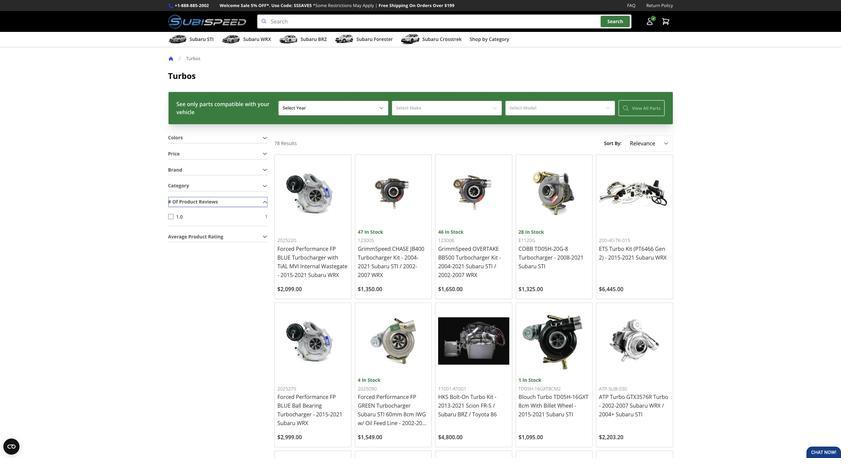 Task type: vqa. For each thing, say whether or not it's contained in the screenshot.


Task type: locate. For each thing, give the bounding box(es) containing it.
- inside "47 in stock 123005 grimmspeed chase jb400 turbocharger kit - 2004- 2021 subaru sti / 2002- 2007 wrx"
[[402, 254, 403, 261]]

welcome sale 5% off*. use code: sssave5
[[220, 2, 312, 8]]

turbocharger down 123005
[[358, 254, 392, 261]]

forced down the 2025275 on the bottom of page
[[278, 394, 295, 401]]

by
[[483, 36, 488, 42]]

turbo up scion
[[471, 394, 486, 401]]

sti inside 1 in stock td05h-16gxt8cm2 blouch turbo td05h-16gxt 8cm with billet wheel - 2015-2021 subaru sti
[[566, 411, 573, 418]]

stock for td05h-
[[531, 229, 544, 235]]

grimmspeed inside the '46 in stock 123006 grimmspeed overtake bb500 turbocharger kit - 2004-2021 subaru sti / 2002-2007 wrx'
[[439, 245, 471, 253]]

performance inside 2025275 forced performance fp blue ball bearing turbocharger - 2015-2021 subaru wrx
[[296, 394, 329, 401]]

wrx up $1,350.00
[[372, 271, 383, 279]]

stock for performance
[[368, 377, 381, 383]]

in inside 28 in stock e1120g cobb td05h-20g-8 turbocharger - 2008-2021 subaru sti
[[526, 229, 530, 235]]

2007
[[358, 271, 370, 279], [453, 271, 465, 279], [617, 402, 629, 410], [416, 420, 429, 427]]

in right 28
[[526, 229, 530, 235]]

1 blue from the top
[[278, 254, 291, 261]]

/ inside "47 in stock 123005 grimmspeed chase jb400 turbocharger kit - 2004- 2021 subaru sti / 2002- 2007 wrx"
[[400, 263, 402, 270]]

2015-
[[609, 254, 623, 261], [281, 271, 295, 279], [316, 411, 330, 418], [519, 411, 533, 418]]

turbos
[[186, 55, 201, 61], [168, 70, 196, 81]]

forced down "2025220"
[[278, 245, 295, 253]]

|
[[375, 2, 378, 8]]

subaru inside 1 in stock td05h-16gxt8cm2 blouch turbo td05h-16gxt 8cm with billet wheel - 2015-2021 subaru sti
[[547, 411, 565, 418]]

2007 inside 4 in stock 2025090 forced performance fp green turbocharger subaru sti 60mm 8cm iwg w/ oil feed line - 2002-2007 subaru wrx / 2004+ subaru sti
[[416, 420, 429, 427]]

- inside 4 in stock 2025090 forced performance fp green turbocharger subaru sti 60mm 8cm iwg w/ oil feed line - 2002-2007 subaru wrx / 2004+ subaru sti
[[399, 420, 401, 427]]

1 vertical spatial blue
[[278, 402, 291, 410]]

turbocharger up the '60mm'
[[377, 402, 411, 410]]

on
[[410, 2, 416, 8], [462, 394, 469, 401]]

in
[[365, 229, 369, 235], [445, 229, 450, 235], [526, 229, 530, 235], [362, 377, 367, 383], [523, 377, 528, 383]]

stock for overtake
[[451, 229, 464, 235]]

with left your
[[245, 100, 256, 108]]

sti down 'wheel'
[[566, 411, 573, 418]]

/ inside the atp-sub-030 atp turbo gtx3576r turbo - 2002-2007 subaru wrx / 2004+ subaru sti
[[662, 402, 664, 410]]

2007 up $1,650.00
[[453, 271, 465, 279]]

8cm inside 1 in stock td05h-16gxt8cm2 blouch turbo td05h-16gxt 8cm with billet wheel - 2015-2021 subaru sti
[[519, 402, 530, 410]]

fp inside 2025275 forced performance fp blue ball bearing turbocharger - 2015-2021 subaru wrx
[[330, 394, 336, 401]]

e1120g
[[519, 237, 536, 244]]

+1-
[[175, 2, 181, 8]]

tk-
[[616, 237, 623, 244]]

/ inside 4 in stock 2025090 forced performance fp green turbocharger subaru sti 60mm 8cm iwg w/ oil feed line - 2002-2007 subaru wrx / 2004+ subaru sti
[[390, 428, 392, 436]]

kit up s
[[487, 394, 494, 401]]

- inside 1 in stock td05h-16gxt8cm2 blouch turbo td05h-16gxt 8cm with billet wheel - 2015-2021 subaru sti
[[575, 402, 577, 410]]

2007 down 030
[[617, 402, 629, 410]]

on left orders
[[410, 2, 416, 8]]

stock inside the '46 in stock 123006 grimmspeed overtake bb500 turbocharger kit - 2004-2021 subaru sti / 2002-2007 wrx'
[[451, 229, 464, 235]]

$199
[[445, 2, 455, 8]]

select year image
[[379, 106, 384, 111]]

stock up 123005
[[371, 229, 383, 235]]

2004+
[[599, 411, 615, 418], [394, 428, 409, 436]]

kit down 015
[[626, 245, 633, 253]]

0 vertical spatial blue
[[278, 254, 291, 261]]

1 horizontal spatial on
[[462, 394, 469, 401]]

turbocharger inside 2025275 forced performance fp blue ball bearing turbocharger - 2015-2021 subaru wrx
[[278, 411, 312, 418]]

0 vertical spatial turbos
[[186, 55, 201, 61]]

2002- inside the '46 in stock 123006 grimmspeed overtake bb500 turbocharger kit - 2004-2021 subaru sti / 2002-2007 wrx'
[[439, 271, 453, 279]]

turbos down home image
[[168, 70, 196, 81]]

parts
[[200, 100, 213, 108]]

in inside "47 in stock 123005 grimmspeed chase jb400 turbocharger kit - 2004- 2021 subaru sti / 2002- 2007 wrx"
[[365, 229, 369, 235]]

1 grimmspeed from the left
[[358, 245, 391, 253]]

over
[[433, 2, 444, 8]]

wrx down feed
[[377, 428, 389, 436]]

2007 up $1,350.00
[[358, 271, 370, 279]]

2002- down jb400
[[403, 263, 417, 270]]

0 horizontal spatial on
[[410, 2, 416, 8]]

stock inside 4 in stock 2025090 forced performance fp green turbocharger subaru sti 60mm 8cm iwg w/ oil feed line - 2002-2007 subaru wrx / 2004+ subaru sti
[[368, 377, 381, 383]]

blue left ball
[[278, 402, 291, 410]]

0 vertical spatial td05h-
[[535, 245, 554, 253]]

a subaru sti thumbnail image image
[[168, 34, 187, 44]]

2 grimmspeed from the left
[[439, 245, 471, 253]]

$4,800.00
[[439, 434, 463, 441]]

stock inside 28 in stock e1120g cobb td05h-20g-8 turbocharger - 2008-2021 subaru sti
[[531, 229, 544, 235]]

2004- inside "47 in stock 123005 grimmspeed chase jb400 turbocharger kit - 2004- 2021 subaru sti / 2002- 2007 wrx"
[[405, 254, 419, 261]]

turbocharger down ball
[[278, 411, 312, 418]]

2025220
[[278, 237, 296, 244]]

with up the wastegate
[[328, 254, 338, 261]]

stock up 16gxt8cm2
[[529, 377, 542, 383]]

2004- inside the '46 in stock 123006 grimmspeed overtake bb500 turbocharger kit - 2004-2021 subaru sti / 2002-2007 wrx'
[[439, 263, 453, 270]]

forester
[[374, 36, 393, 42]]

1 inside 1 in stock td05h-16gxt8cm2 blouch turbo td05h-16gxt 8cm with billet wheel - 2015-2021 subaru sti
[[519, 377, 522, 383]]

subaru sti
[[190, 36, 214, 42]]

kit
[[626, 245, 633, 253], [394, 254, 400, 261], [492, 254, 498, 261], [487, 394, 494, 401]]

performance inside forced performance fp blue turbocharger with tial mvi internal wastegate - 2015-2021 subaru wrx
[[296, 245, 329, 253]]

123005
[[358, 237, 374, 244]]

8cm inside 4 in stock 2025090 forced performance fp green turbocharger subaru sti 60mm 8cm iwg w/ oil feed line - 2002-2007 subaru wrx / 2004+ subaru sti
[[404, 411, 414, 418]]

rating
[[208, 233, 223, 240]]

ets turbo kit (pt6466 gen 2) - 2015-2021 subaru wrx image
[[599, 157, 670, 228]]

turbo down sub-
[[610, 394, 625, 401]]

subaru inside forced performance fp blue turbocharger with tial mvi internal wastegate - 2015-2021 subaru wrx
[[308, 271, 326, 279]]

wrx down overtake
[[466, 271, 478, 279]]

0 vertical spatial brz
[[318, 36, 327, 42]]

turbo
[[610, 245, 625, 253], [471, 394, 486, 401], [538, 394, 553, 401], [610, 394, 625, 401], [654, 394, 669, 401]]

grimmspeed for grimmspeed chase jb400 turbocharger kit - 2004- 2021 subaru sti / 2002- 2007 wrx
[[358, 245, 391, 253]]

may
[[353, 2, 362, 8]]

2015- down bearing
[[316, 411, 330, 418]]

button image
[[646, 18, 654, 26]]

- inside the '46 in stock 123006 grimmspeed overtake bb500 turbocharger kit - 2004-2021 subaru sti / 2002-2007 wrx'
[[500, 254, 501, 261]]

search input field
[[257, 14, 632, 29]]

2004-
[[405, 254, 419, 261], [439, 263, 453, 270]]

hks
[[439, 394, 449, 401]]

1 horizontal spatial 1
[[519, 377, 522, 383]]

1
[[265, 213, 268, 220], [519, 377, 522, 383]]

grimmspeed inside "47 in stock 123005 grimmspeed chase jb400 turbocharger kit - 2004- 2021 subaru sti / 2002- 2007 wrx"
[[358, 245, 391, 253]]

select make image
[[492, 106, 498, 111]]

product right of
[[179, 199, 198, 205]]

welcome
[[220, 2, 240, 8]]

2004+ down line
[[394, 428, 409, 436]]

performance up bearing
[[296, 394, 329, 401]]

gen
[[655, 245, 666, 253]]

2004- down bb500
[[439, 263, 453, 270]]

4
[[358, 377, 361, 383]]

$1,095.00
[[519, 434, 543, 441]]

1 horizontal spatial brz
[[458, 411, 468, 418]]

0 vertical spatial product
[[179, 199, 198, 205]]

stock up e1120g
[[531, 229, 544, 235]]

sti down 'subispeed logo'
[[207, 36, 214, 42]]

subaru sti button
[[168, 33, 214, 47]]

cobb
[[519, 245, 533, 253]]

blue up 'tial'
[[278, 254, 291, 261]]

2021 inside "47 in stock 123005 grimmspeed chase jb400 turbocharger kit - 2004- 2021 subaru sti / 2002- 2007 wrx"
[[358, 263, 370, 270]]

wrx inside the '46 in stock 123006 grimmspeed overtake bb500 turbocharger kit - 2004-2021 subaru sti / 2002-2007 wrx'
[[466, 271, 478, 279]]

brz left a subaru forester thumbnail image
[[318, 36, 327, 42]]

product left rating in the bottom left of the page
[[188, 233, 207, 240]]

grimmspeed chase jb400 turbocharger kit - 2004-2021 subaru sti / 2002-2007 wrx image
[[358, 157, 429, 228]]

sti down overtake
[[486, 263, 493, 270]]

40-
[[609, 237, 616, 244]]

1 horizontal spatial with
[[328, 254, 338, 261]]

1 horizontal spatial 2004+
[[599, 411, 615, 418]]

0 vertical spatial 8cm
[[519, 402, 530, 410]]

2007 down iwg
[[416, 420, 429, 427]]

turbocharger inside 28 in stock e1120g cobb td05h-20g-8 turbocharger - 2008-2021 subaru sti
[[519, 254, 553, 261]]

in inside 1 in stock td05h-16gxt8cm2 blouch turbo td05h-16gxt 8cm with billet wheel - 2015-2021 subaru sti
[[523, 377, 528, 383]]

in inside 4 in stock 2025090 forced performance fp green turbocharger subaru sti 60mm 8cm iwg w/ oil feed line - 2002-2007 subaru wrx / 2004+ subaru sti
[[362, 377, 367, 383]]

0 vertical spatial 1
[[265, 213, 268, 220]]

28 in stock e1120g cobb td05h-20g-8 turbocharger - 2008-2021 subaru sti
[[519, 229, 584, 270]]

grimmspeed down 123005
[[358, 245, 391, 253]]

performance up internal
[[296, 245, 329, 253]]

with inside forced performance fp blue turbocharger with tial mvi internal wastegate - 2015-2021 subaru wrx
[[328, 254, 338, 261]]

blouch turbo td05h-16gxt 8cm with billet wheel - 2015-2021 subaru sti image
[[519, 306, 590, 377]]

wrx down ball
[[297, 420, 308, 427]]

on inside 11001-kt001 hks bolt-on turbo kit - 2013-2021 scion fr-s / subaru brz / toyota 86
[[462, 394, 469, 401]]

sti up feed
[[377, 411, 385, 418]]

1 in stock td05h-16gxt8cm2 blouch turbo td05h-16gxt 8cm with billet wheel - 2015-2021 subaru sti
[[519, 377, 589, 418]]

8cm down blouch
[[519, 402, 530, 410]]

subaru brz
[[301, 36, 327, 42]]

2002- down iwg
[[402, 420, 416, 427]]

shop
[[470, 36, 481, 42]]

1.0
[[176, 214, 183, 220]]

gtx3576r
[[627, 394, 652, 401]]

0 vertical spatial 2004-
[[405, 254, 419, 261]]

2004+ inside 4 in stock 2025090 forced performance fp green turbocharger subaru sti 60mm 8cm iwg w/ oil feed line - 2002-2007 subaru wrx / 2004+ subaru sti
[[394, 428, 409, 436]]

td05h- up 'wheel'
[[554, 394, 573, 401]]

turbo down 16gxt8cm2
[[538, 394, 553, 401]]

brand
[[168, 167, 182, 173]]

tial
[[278, 263, 288, 270]]

2002- down the atp
[[603, 402, 617, 410]]

kit inside the '46 in stock 123006 grimmspeed overtake bb500 turbocharger kit - 2004-2021 subaru sti / 2002-2007 wrx'
[[492, 254, 498, 261]]

brz inside dropdown button
[[318, 36, 327, 42]]

performance up the '60mm'
[[377, 394, 409, 401]]

blue
[[278, 254, 291, 261], [278, 402, 291, 410]]

$2,999.00
[[278, 434, 302, 441]]

subaru inside ets turbo kit (pt6466 gen 2) - 2015-2021 subaru wrx
[[636, 254, 654, 261]]

turbocharger down cobb
[[519, 254, 553, 261]]

billet
[[544, 402, 556, 410]]

turbocharger down overtake
[[456, 254, 490, 261]]

wrx down 'gtx3576r'
[[650, 402, 661, 410]]

0 horizontal spatial 1
[[265, 213, 268, 220]]

turbocharger up internal
[[292, 254, 326, 261]]

stock inside 1 in stock td05h-16gxt8cm2 blouch turbo td05h-16gxt 8cm with billet wheel - 2015-2021 subaru sti
[[529, 377, 542, 383]]

td05h-
[[535, 245, 554, 253], [519, 386, 535, 392], [554, 394, 573, 401]]

wrx left a subaru brz thumbnail image
[[261, 36, 271, 42]]

turbo down tk-
[[610, 245, 625, 253]]

Select Make button
[[392, 101, 502, 116]]

2015- right 2)
[[609, 254, 623, 261]]

0 vertical spatial 2004+
[[599, 411, 615, 418]]

0 horizontal spatial 2004+
[[394, 428, 409, 436]]

td05h- right cobb
[[535, 245, 554, 253]]

brz down scion
[[458, 411, 468, 418]]

1 horizontal spatial 2004-
[[439, 263, 453, 270]]

stock up 2025090
[[368, 377, 381, 383]]

kit down overtake
[[492, 254, 498, 261]]

td05h- up blouch
[[519, 386, 535, 392]]

sort by:
[[605, 140, 622, 146]]

by:
[[615, 140, 622, 146]]

grimmspeed overtake bb500 turbocharger kit - 2004-2021 subaru sti / 2002-2007 wrx image
[[439, 157, 510, 228]]

sti down chase
[[391, 263, 399, 270]]

select... image
[[664, 141, 669, 146]]

in right '46'
[[445, 229, 450, 235]]

category
[[168, 183, 189, 189]]

subaru crosstrek
[[423, 36, 462, 42]]

2002- up $1,650.00
[[439, 271, 453, 279]]

green
[[358, 402, 375, 410]]

0 vertical spatial with
[[245, 100, 256, 108]]

wrx inside forced performance fp blue turbocharger with tial mvi internal wastegate - 2015-2021 subaru wrx
[[328, 271, 339, 279]]

restrictions
[[328, 2, 352, 8]]

2)
[[599, 254, 604, 261]]

2002- inside the atp-sub-030 atp turbo gtx3576r turbo - 2002-2007 subaru wrx / 2004+ subaru sti
[[603, 402, 617, 410]]

1 vertical spatial 2004+
[[394, 428, 409, 436]]

28
[[519, 229, 524, 235]]

2002-
[[403, 263, 417, 270], [439, 271, 453, 279], [603, 402, 617, 410], [402, 420, 416, 427]]

0 horizontal spatial brz
[[318, 36, 327, 42]]

2004+ down the atp
[[599, 411, 615, 418]]

2002- inside "47 in stock 123005 grimmspeed chase jb400 turbocharger kit - 2004- 2021 subaru sti / 2002- 2007 wrx"
[[403, 263, 417, 270]]

sort
[[605, 140, 614, 146]]

1 vertical spatial td05h-
[[519, 386, 535, 392]]

turbos down subaru sti dropdown button
[[186, 55, 201, 61]]

sti
[[207, 36, 214, 42], [391, 263, 399, 270], [486, 263, 493, 270], [538, 263, 546, 270], [377, 411, 385, 418], [566, 411, 573, 418], [636, 411, 643, 418], [358, 437, 365, 445]]

reviews
[[199, 199, 218, 205]]

price button
[[168, 149, 268, 159]]

2 blue from the top
[[278, 402, 291, 410]]

return policy link
[[647, 2, 673, 9]]

in for forced performance fp green turbocharger subaru sti 60mm 8cm iwg w/ oil feed line - 2002-2007 subaru wrx / 2004+ subaru sti
[[362, 377, 367, 383]]

blue inside forced performance fp blue turbocharger with tial mvi internal wastegate - 2015-2021 subaru wrx
[[278, 254, 291, 261]]

0 horizontal spatial 8cm
[[404, 411, 414, 418]]

kit inside ets turbo kit (pt6466 gen 2) - 2015-2021 subaru wrx
[[626, 245, 633, 253]]

stock up the 123006
[[451, 229, 464, 235]]

1 vertical spatial with
[[328, 254, 338, 261]]

2004- for bb500
[[439, 263, 453, 270]]

sti down 'gtx3576r'
[[636, 411, 643, 418]]

1 vertical spatial 2004-
[[439, 263, 453, 270]]

sti inside the atp-sub-030 atp turbo gtx3576r turbo - 2002-2007 subaru wrx / 2004+ subaru sti
[[636, 411, 643, 418]]

with
[[531, 402, 542, 410]]

return
[[647, 2, 661, 8]]

code:
[[281, 2, 293, 8]]

wrx inside 2025275 forced performance fp blue ball bearing turbocharger - 2015-2021 subaru wrx
[[297, 420, 308, 427]]

stock for blouch
[[529, 377, 542, 383]]

2025275 forced performance fp blue ball bearing turbocharger - 2015-2021 subaru wrx
[[278, 386, 343, 427]]

- inside the atp-sub-030 atp turbo gtx3576r turbo - 2002-2007 subaru wrx / 2004+ subaru sti
[[599, 402, 601, 410]]

subaru
[[190, 36, 206, 42], [243, 36, 260, 42], [301, 36, 317, 42], [357, 36, 373, 42], [423, 36, 439, 42], [636, 254, 654, 261], [372, 263, 390, 270], [466, 263, 484, 270], [519, 263, 537, 270], [308, 271, 326, 279], [630, 402, 648, 410], [358, 411, 376, 418], [439, 411, 457, 418], [547, 411, 565, 418], [616, 411, 634, 418], [278, 420, 296, 427], [358, 428, 376, 436], [410, 428, 428, 436]]

*some restrictions may apply | free shipping on orders over $199
[[313, 2, 455, 8]]

wrx
[[261, 36, 271, 42], [656, 254, 667, 261], [328, 271, 339, 279], [372, 271, 383, 279], [466, 271, 478, 279], [650, 402, 661, 410], [297, 420, 308, 427], [377, 428, 389, 436]]

forced performance fp green turbocharger subaru sti 60mm 8cm iwg w/ oil feed line - 2002-2007 subaru wrx / 2004+ subaru sti image
[[358, 306, 429, 377]]

0 horizontal spatial with
[[245, 100, 256, 108]]

forced performance fp blue turbocharger with tial mvi internal wastegate - 2015-2021 subaru wrx
[[278, 245, 348, 279]]

60mm
[[386, 411, 402, 418]]

2021 inside ets turbo kit (pt6466 gen 2) - 2015-2021 subaru wrx
[[623, 254, 635, 261]]

search
[[608, 18, 624, 25]]

subispeed logo image
[[168, 14, 246, 29]]

stock inside "47 in stock 123005 grimmspeed chase jb400 turbocharger kit - 2004- 2021 subaru sti / 2002- 2007 wrx"
[[371, 229, 383, 235]]

2015- down 'tial'
[[281, 271, 295, 279]]

78
[[275, 140, 280, 146]]

2015- inside 1 in stock td05h-16gxt8cm2 blouch turbo td05h-16gxt 8cm with billet wheel - 2015-2021 subaru sti
[[519, 411, 533, 418]]

8cm left iwg
[[404, 411, 414, 418]]

2021 inside the '46 in stock 123006 grimmspeed overtake bb500 turbocharger kit - 2004-2021 subaru sti / 2002-2007 wrx'
[[453, 263, 465, 270]]

in right 47
[[365, 229, 369, 235]]

2008-
[[558, 254, 572, 261]]

2007 inside the atp-sub-030 atp turbo gtx3576r turbo - 2002-2007 subaru wrx / 2004+ subaru sti
[[617, 402, 629, 410]]

2004- down jb400
[[405, 254, 419, 261]]

open widget image
[[3, 439, 19, 455]]

-
[[402, 254, 403, 261], [500, 254, 501, 261], [555, 254, 556, 261], [605, 254, 607, 261], [278, 271, 279, 279], [495, 394, 497, 401], [575, 402, 577, 410], [599, 402, 601, 410], [313, 411, 315, 418], [399, 420, 401, 427]]

1 vertical spatial brz
[[458, 411, 468, 418]]

chase
[[392, 245, 409, 253]]

kit down chase
[[394, 254, 400, 261]]

orders
[[417, 2, 432, 8]]

2015- down with at the bottom of the page
[[519, 411, 533, 418]]

turbo inside ets turbo kit (pt6466 gen 2) - 2015-2021 subaru wrx
[[610, 245, 625, 253]]

/
[[179, 55, 181, 62], [400, 263, 402, 270], [494, 263, 496, 270], [493, 402, 495, 410], [662, 402, 664, 410], [469, 411, 471, 418], [390, 428, 392, 436]]

faq link
[[628, 2, 636, 9]]

888-
[[181, 2, 190, 8]]

in up blouch
[[523, 377, 528, 383]]

turbo inside 1 in stock td05h-16gxt8cm2 blouch turbo td05h-16gxt 8cm with billet wheel - 2015-2021 subaru sti
[[538, 394, 553, 401]]

sti up $1,325.00
[[538, 263, 546, 270]]

brz inside 11001-kt001 hks bolt-on turbo kit - 2013-2021 scion fr-s / subaru brz / toyota 86
[[458, 411, 468, 418]]

1 vertical spatial 1
[[519, 377, 522, 383]]

atp
[[599, 394, 609, 401]]

in right 4
[[362, 377, 367, 383]]

wrx down the wastegate
[[328, 271, 339, 279]]

1 vertical spatial 8cm
[[404, 411, 414, 418]]

wrx down gen
[[656, 254, 667, 261]]

0 horizontal spatial grimmspeed
[[358, 245, 391, 253]]

1 vertical spatial on
[[462, 394, 469, 401]]

0 horizontal spatial 2004-
[[405, 254, 419, 261]]

on down kt001
[[462, 394, 469, 401]]

grimmspeed down the 123006
[[439, 245, 471, 253]]

sti inside dropdown button
[[207, 36, 214, 42]]

1 horizontal spatial 8cm
[[519, 402, 530, 410]]

Select Model button
[[506, 101, 616, 116]]

2021 inside 11001-kt001 hks bolt-on turbo kit - 2013-2021 scion fr-s / subaru brz / toyota 86
[[453, 402, 465, 410]]

1 horizontal spatial grimmspeed
[[439, 245, 471, 253]]

forced down 2025090
[[358, 394, 375, 401]]



Task type: describe. For each thing, give the bounding box(es) containing it.
5%
[[251, 2, 257, 8]]

Select... button
[[626, 135, 673, 152]]

scion
[[466, 402, 480, 410]]

2015- inside ets turbo kit (pt6466 gen 2) - 2015-2021 subaru wrx
[[609, 254, 623, 261]]

4 in stock 2025090 forced performance fp green turbocharger subaru sti 60mm 8cm iwg w/ oil feed line - 2002-2007 subaru wrx / 2004+ subaru sti
[[358, 377, 429, 445]]

- inside forced performance fp blue turbocharger with tial mvi internal wastegate - 2015-2021 subaru wrx
[[278, 271, 279, 279]]

1 for 1 in stock td05h-16gxt8cm2 blouch turbo td05h-16gxt 8cm with billet wheel - 2015-2021 subaru sti
[[519, 377, 522, 383]]

1 vertical spatial product
[[188, 233, 207, 240]]

2013-
[[439, 402, 453, 410]]

turbo right 'gtx3576r'
[[654, 394, 669, 401]]

policy
[[662, 2, 673, 8]]

line
[[387, 420, 398, 427]]

hks bolt-on turbo kit - 2013-2021 scion fr-s / subaru brz / toyota 86 image
[[439, 306, 510, 377]]

turbos link
[[186, 55, 206, 61]]

2021 inside forced performance fp blue turbocharger with tial mvi internal wastegate - 2015-2021 subaru wrx
[[295, 271, 307, 279]]

+1-888-885-2002
[[175, 2, 209, 8]]

forced performance fp blue ball bearing turbocharger - 2015-2021 subaru wrx image
[[278, 306, 349, 377]]

with inside see only parts compatible with your vehicle
[[245, 100, 256, 108]]

blue inside 2025275 forced performance fp blue ball bearing turbocharger - 2015-2021 subaru wrx
[[278, 402, 291, 410]]

2002- inside 4 in stock 2025090 forced performance fp green turbocharger subaru sti 60mm 8cm iwg w/ oil feed line - 2002-2007 subaru wrx / 2004+ subaru sti
[[402, 420, 416, 427]]

16gxt8cm2
[[535, 386, 561, 392]]

forced performance fp blue turbocharger with tial mvi internal wastegate - 2015-2021 subaru wrx image
[[278, 157, 349, 228]]

/ inside the '46 in stock 123006 grimmspeed overtake bb500 turbocharger kit - 2004-2021 subaru sti / 2002-2007 wrx'
[[494, 263, 496, 270]]

see
[[177, 100, 186, 108]]

a subaru wrx thumbnail image image
[[222, 34, 241, 44]]

kit inside 11001-kt001 hks bolt-on turbo kit - 2013-2021 scion fr-s / subaru brz / toyota 86
[[487, 394, 494, 401]]

apply
[[363, 2, 374, 8]]

fp inside forced performance fp blue turbocharger with tial mvi internal wastegate - 2015-2021 subaru wrx
[[330, 245, 336, 253]]

subaru inside "47 in stock 123005 grimmspeed chase jb400 turbocharger kit - 2004- 2021 subaru sti / 2002- 2007 wrx"
[[372, 263, 390, 270]]

a subaru crosstrek thumbnail image image
[[401, 34, 420, 44]]

of
[[172, 199, 178, 205]]

(pt6466
[[634, 245, 654, 253]]

2007 inside "47 in stock 123005 grimmspeed chase jb400 turbocharger kit - 2004- 2021 subaru sti / 2002- 2007 wrx"
[[358, 271, 370, 279]]

sti inside "47 in stock 123005 grimmspeed chase jb400 turbocharger kit - 2004- 2021 subaru sti / 2002- 2007 wrx"
[[391, 263, 399, 270]]

sti down w/
[[358, 437, 365, 445]]

8
[[565, 245, 568, 253]]

kt001
[[453, 386, 467, 392]]

forced inside 4 in stock 2025090 forced performance fp green turbocharger subaru sti 60mm 8cm iwg w/ oil feed line - 2002-2007 subaru wrx / 2004+ subaru sti
[[358, 394, 375, 401]]

sti inside the '46 in stock 123006 grimmspeed overtake bb500 turbocharger kit - 2004-2021 subaru sti / 2002-2007 wrx'
[[486, 263, 493, 270]]

2004- for jb400
[[405, 254, 419, 261]]

wrx inside ets turbo kit (pt6466 gen 2) - 2015-2021 subaru wrx
[[656, 254, 667, 261]]

78 results
[[275, 140, 297, 146]]

blouch
[[519, 394, 536, 401]]

16gxt
[[573, 394, 589, 401]]

wrx inside 4 in stock 2025090 forced performance fp green turbocharger subaru sti 60mm 8cm iwg w/ oil feed line - 2002-2007 subaru wrx / 2004+ subaru sti
[[377, 428, 389, 436]]

subaru forester
[[357, 36, 393, 42]]

compatible
[[214, 100, 244, 108]]

s
[[489, 402, 492, 410]]

subaru wrx button
[[222, 33, 271, 47]]

1 vertical spatial turbos
[[168, 70, 196, 81]]

subaru forester button
[[335, 33, 393, 47]]

free
[[379, 2, 388, 8]]

Select Year button
[[279, 101, 389, 116]]

performance inside 4 in stock 2025090 forced performance fp green turbocharger subaru sti 60mm 8cm iwg w/ oil feed line - 2002-2007 subaru wrx / 2004+ subaru sti
[[377, 394, 409, 401]]

turbo inside 11001-kt001 hks bolt-on turbo kit - 2013-2021 scion fr-s / subaru brz / toyota 86
[[471, 394, 486, 401]]

feed
[[374, 420, 386, 427]]

wastegate
[[321, 263, 348, 270]]

td05h- inside 28 in stock e1120g cobb td05h-20g-8 turbocharger - 2008-2021 subaru sti
[[535, 245, 554, 253]]

home image
[[168, 56, 174, 61]]

2025275
[[278, 386, 296, 392]]

category button
[[168, 181, 268, 191]]

stock for chase
[[371, 229, 383, 235]]

vehicle
[[177, 109, 195, 116]]

200-40-tk-015
[[599, 237, 631, 244]]

ets
[[599, 245, 608, 253]]

internal
[[300, 263, 320, 270]]

in for blouch turbo td05h-16gxt 8cm with billet wheel - 2015-2021 subaru sti
[[523, 377, 528, 383]]

wrx inside the atp-sub-030 atp turbo gtx3576r turbo - 2002-2007 subaru wrx / 2004+ subaru sti
[[650, 402, 661, 410]]

toyota
[[473, 411, 490, 418]]

wrx inside dropdown button
[[261, 36, 271, 42]]

faq
[[628, 2, 636, 8]]

2021 inside 1 in stock td05h-16gxt8cm2 blouch turbo td05h-16gxt 8cm with billet wheel - 2015-2021 subaru sti
[[533, 411, 545, 418]]

46 in stock 123006 grimmspeed overtake bb500 turbocharger kit - 2004-2021 subaru sti / 2002-2007 wrx
[[439, 229, 501, 279]]

turbocharger inside forced performance fp blue turbocharger with tial mvi internal wastegate - 2015-2021 subaru wrx
[[292, 254, 326, 261]]

2002
[[199, 2, 209, 8]]

cobb td05h-20g-8 turbocharger - 2008-2021 subaru sti image
[[519, 157, 590, 228]]

turbocharger inside "47 in stock 123005 grimmspeed chase jb400 turbocharger kit - 2004- 2021 subaru sti / 2002- 2007 wrx"
[[358, 254, 392, 261]]

bb500
[[439, 254, 455, 261]]

brand button
[[168, 165, 268, 175]]

2021 inside 28 in stock e1120g cobb td05h-20g-8 turbocharger - 2008-2021 subaru sti
[[572, 254, 584, 261]]

shop by category
[[470, 36, 510, 42]]

shop by category button
[[470, 33, 510, 47]]

- inside 11001-kt001 hks bolt-on turbo kit - 2013-2021 scion fr-s / subaru brz / toyota 86
[[495, 394, 497, 401]]

46
[[439, 229, 444, 235]]

wrx inside "47 in stock 123005 grimmspeed chase jb400 turbocharger kit - 2004- 2021 subaru sti / 2002- 2007 wrx"
[[372, 271, 383, 279]]

#
[[168, 199, 171, 205]]

turbocharger inside the '46 in stock 123006 grimmspeed overtake bb500 turbocharger kit - 2004-2021 subaru sti / 2002-2007 wrx'
[[456, 254, 490, 261]]

$6,445.00
[[599, 286, 624, 293]]

in for grimmspeed chase jb400 turbocharger kit - 2004- 2021 subaru sti / 2002- 2007 wrx
[[365, 229, 369, 235]]

2015- inside 2025275 forced performance fp blue ball bearing turbocharger - 2015-2021 subaru wrx
[[316, 411, 330, 418]]

$1,325.00
[[519, 286, 543, 293]]

off*.
[[259, 2, 270, 8]]

2 vertical spatial td05h-
[[554, 394, 573, 401]]

a subaru forester thumbnail image image
[[335, 34, 354, 44]]

iwg
[[416, 411, 426, 418]]

- inside 28 in stock e1120g cobb td05h-20g-8 turbocharger - 2008-2021 subaru sti
[[555, 254, 556, 261]]

results
[[281, 140, 297, 146]]

jb400
[[411, 245, 425, 253]]

$2,203.20
[[599, 434, 624, 441]]

030
[[619, 386, 627, 392]]

1 for 1
[[265, 213, 268, 220]]

average
[[168, 233, 187, 240]]

- inside ets turbo kit (pt6466 gen 2) - 2015-2021 subaru wrx
[[605, 254, 607, 261]]

a subaru brz thumbnail image image
[[279, 34, 298, 44]]

oil
[[366, 420, 372, 427]]

wheel
[[558, 402, 573, 410]]

w/
[[358, 420, 364, 427]]

$2,099.00
[[278, 286, 302, 293]]

2021 inside 2025275 forced performance fp blue ball bearing turbocharger - 2015-2021 subaru wrx
[[330, 411, 343, 418]]

0 vertical spatial on
[[410, 2, 416, 8]]

# of product reviews
[[168, 199, 218, 205]]

subaru inside the '46 in stock 123006 grimmspeed overtake bb500 turbocharger kit - 2004-2021 subaru sti / 2002-2007 wrx'
[[466, 263, 484, 270]]

sti inside 28 in stock e1120g cobb td05h-20g-8 turbocharger - 2008-2021 subaru sti
[[538, 263, 546, 270]]

select model image
[[606, 106, 611, 111]]

subaru inside 2025275 forced performance fp blue ball bearing turbocharger - 2015-2021 subaru wrx
[[278, 420, 296, 427]]

shipping
[[390, 2, 408, 8]]

$1,549.00
[[358, 434, 383, 441]]

subaru crosstrek button
[[401, 33, 462, 47]]

- inside 2025275 forced performance fp blue ball bearing turbocharger - 2015-2021 subaru wrx
[[313, 411, 315, 418]]

in for grimmspeed overtake bb500 turbocharger kit - 2004-2021 subaru sti / 2002-2007 wrx
[[445, 229, 450, 235]]

forced inside forced performance fp blue turbocharger with tial mvi internal wastegate - 2015-2021 subaru wrx
[[278, 245, 295, 253]]

200-
[[599, 237, 609, 244]]

2015- inside forced performance fp blue turbocharger with tial mvi internal wastegate - 2015-2021 subaru wrx
[[281, 271, 295, 279]]

grimmspeed for grimmspeed overtake bb500 turbocharger kit - 2004-2021 subaru sti / 2002-2007 wrx
[[439, 245, 471, 253]]

atp-
[[599, 386, 609, 392]]

subaru inside 11001-kt001 hks bolt-on turbo kit - 2013-2021 scion fr-s / subaru brz / toyota 86
[[439, 411, 457, 418]]

sale
[[241, 2, 250, 8]]

mvi
[[290, 263, 299, 270]]

1.0 button
[[168, 214, 174, 219]]

kit inside "47 in stock 123005 grimmspeed chase jb400 turbocharger kit - 2004- 2021 subaru sti / 2002- 2007 wrx"
[[394, 254, 400, 261]]

*some
[[313, 2, 327, 8]]

2007 inside the '46 in stock 123006 grimmspeed overtake bb500 turbocharger kit - 2004-2021 subaru sti / 2002-2007 wrx'
[[453, 271, 465, 279]]

123006
[[439, 237, 455, 244]]

$1,650.00
[[439, 286, 463, 293]]

forced inside 2025275 forced performance fp blue ball bearing turbocharger - 2015-2021 subaru wrx
[[278, 394, 295, 401]]

in for cobb td05h-20g-8 turbocharger - 2008-2021 subaru sti
[[526, 229, 530, 235]]

bearing
[[303, 402, 322, 410]]

category
[[489, 36, 510, 42]]

atp turbo gtx3576r turbo  - 2002-2007 subaru wrx / 2004+ subaru sti image
[[599, 306, 670, 377]]

turbocharger inside 4 in stock 2025090 forced performance fp green turbocharger subaru sti 60mm 8cm iwg w/ oil feed line - 2002-2007 subaru wrx / 2004+ subaru sti
[[377, 402, 411, 410]]

ball
[[292, 402, 301, 410]]

2004+ inside the atp-sub-030 atp turbo gtx3576r turbo - 2002-2007 subaru wrx / 2004+ subaru sti
[[599, 411, 615, 418]]

fp inside 4 in stock 2025090 forced performance fp green turbocharger subaru sti 60mm 8cm iwg w/ oil feed line - 2002-2007 subaru wrx / 2004+ subaru sti
[[410, 394, 416, 401]]

average product rating button
[[168, 232, 268, 242]]

subaru inside 28 in stock e1120g cobb td05h-20g-8 turbocharger - 2008-2021 subaru sti
[[519, 263, 537, 270]]



